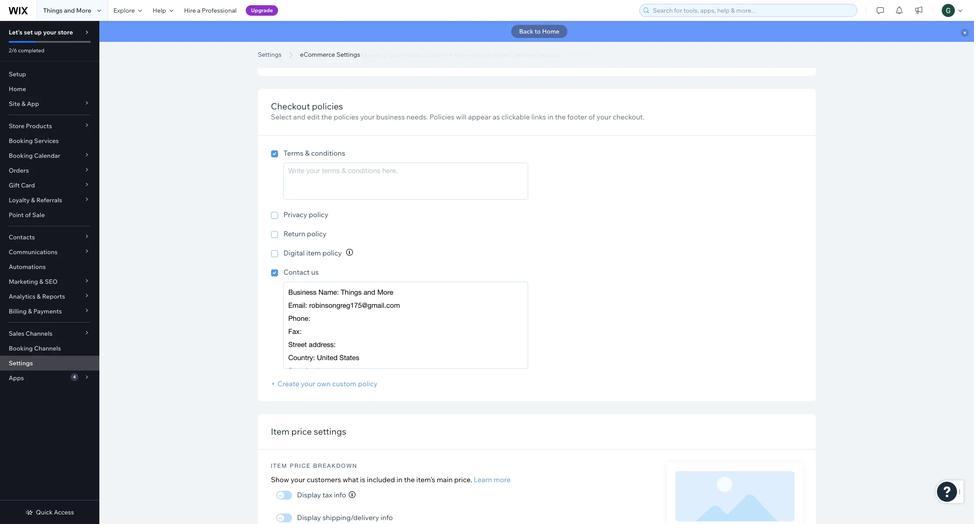 Task type: describe. For each thing, give the bounding box(es) containing it.
display shipping/delivery info
[[297, 514, 393, 522]]

select
[[271, 113, 292, 121]]

billing & payments button
[[0, 304, 99, 319]]

item
[[307, 249, 321, 257]]

privacy
[[284, 210, 308, 219]]

channels for sales channels
[[26, 330, 52, 338]]

booking calendar button
[[0, 148, 99, 163]]

point of sale link
[[0, 208, 99, 222]]

contacts button
[[0, 230, 99, 245]]

links
[[532, 113, 547, 121]]

learn how link
[[565, 51, 594, 59]]

2 horizontal spatial the
[[556, 113, 566, 121]]

item for item price settings
[[271, 426, 290, 437]]

billing & payments
[[9, 308, 62, 315]]

your left own
[[301, 380, 316, 388]]

your down 'price'
[[291, 476, 306, 484]]

automations
[[9, 263, 46, 271]]

quick access
[[36, 509, 74, 517]]

digital
[[284, 249, 305, 257]]

info tooltip image
[[349, 492, 356, 499]]

communications button
[[0, 245, 99, 260]]

how
[[582, 51, 594, 59]]

loyalty & referrals
[[9, 196, 62, 204]]

your left 'site'
[[390, 51, 402, 59]]

upgrade button
[[246, 5, 278, 16]]

1 horizontal spatial the
[[404, 476, 415, 484]]

custom
[[332, 380, 357, 388]]

learn more link
[[474, 476, 511, 484]]

return policy
[[284, 229, 327, 238]]

Search for tools, apps, help & more... field
[[651, 4, 855, 17]]

0 vertical spatial customers
[[423, 51, 454, 59]]

return
[[284, 229, 306, 238]]

booking services link
[[0, 133, 99, 148]]

price.
[[455, 476, 473, 484]]

marketing & seo
[[9, 278, 58, 286]]

0 vertical spatial policies
[[312, 101, 343, 112]]

1 horizontal spatial settings link
[[254, 50, 286, 59]]

billing
[[9, 308, 27, 315]]

setup link
[[0, 67, 99, 82]]

display tax info
[[297, 491, 346, 500]]

business
[[377, 113, 405, 121]]

is
[[360, 476, 366, 484]]

& for billing
[[28, 308, 32, 315]]

display for display tax info
[[297, 491, 321, 500]]

point of sale
[[9, 211, 45, 219]]

0 vertical spatial checkout.
[[535, 51, 562, 59]]

so
[[415, 51, 422, 59]]

1 vertical spatial policies
[[334, 113, 359, 121]]

expect
[[494, 51, 513, 59]]

1 horizontal spatial a
[[356, 51, 360, 59]]

analytics & reports button
[[0, 289, 99, 304]]

site & app
[[9, 100, 39, 108]]

explore
[[114, 7, 135, 14]]

services
[[34, 137, 59, 145]]

gift
[[9, 181, 20, 189]]

checkout policies select and edit the policies your business needs. policies will appear as clickable links in the footer of your checkout.
[[271, 101, 645, 121]]

banner
[[361, 51, 381, 59]]

appear
[[469, 113, 492, 121]]

setup
[[9, 70, 26, 78]]

conditions
[[311, 149, 346, 157]]

home inside button
[[543, 27, 560, 35]]

card
[[21, 181, 35, 189]]

back to home button
[[512, 25, 568, 38]]

completed
[[18, 47, 44, 54]]

settings
[[314, 426, 347, 437]]

2/6 completed
[[9, 47, 44, 54]]

know
[[455, 51, 470, 59]]

breakdown
[[314, 463, 358, 469]]

referrals
[[36, 196, 62, 204]]

let's
[[9, 28, 23, 36]]

sidebar element
[[0, 21, 99, 524]]

things
[[43, 7, 63, 14]]

booking channels
[[9, 345, 61, 352]]

1 horizontal spatial learn
[[565, 51, 581, 59]]

info tooltip image
[[346, 249, 353, 256]]

privacy policy
[[284, 210, 329, 219]]

& for terms
[[305, 149, 310, 157]]

more
[[494, 476, 511, 484]]

contact
[[284, 268, 310, 277]]

main
[[437, 476, 453, 484]]

terms & conditions
[[284, 149, 346, 157]]

0 horizontal spatial to
[[382, 51, 388, 59]]

seo
[[45, 278, 58, 286]]

item for item price breakdown
[[271, 463, 288, 469]]

1 vertical spatial what
[[343, 476, 359, 484]]

included
[[367, 476, 395, 484]]

apps
[[9, 374, 24, 382]]

price
[[290, 463, 311, 469]]

booking calendar
[[9, 152, 60, 160]]

will
[[456, 113, 467, 121]]

things and more
[[43, 7, 91, 14]]

info for display shipping/delivery info
[[381, 514, 393, 522]]

store products button
[[0, 119, 99, 133]]

info for display tax info
[[334, 491, 346, 500]]

marketing
[[9, 278, 38, 286]]

loyalty & referrals button
[[0, 193, 99, 208]]

hire a professional
[[184, 7, 237, 14]]

item's
[[417, 476, 436, 484]]

marketing & seo button
[[0, 274, 99, 289]]

sales
[[9, 330, 24, 338]]

1 vertical spatial learn
[[474, 476, 493, 484]]

booking for booking channels
[[9, 345, 33, 352]]

in inside checkout policies select and edit the policies your business needs. policies will appear as clickable links in the footer of your checkout.
[[548, 113, 554, 121]]

contact us
[[284, 268, 319, 277]]



Task type: vqa. For each thing, say whether or not it's contained in the screenshot.
& for Loyalty
yes



Task type: locate. For each thing, give the bounding box(es) containing it.
& for loyalty
[[31, 196, 35, 204]]

policy up item
[[307, 229, 327, 238]]

in right 'links'
[[548, 113, 554, 121]]

0 vertical spatial what
[[472, 51, 485, 59]]

channels down sales channels dropdown button
[[34, 345, 61, 352]]

info right shipping/delivery
[[381, 514, 393, 522]]

learn left more
[[474, 476, 493, 484]]

to right banner
[[382, 51, 388, 59]]

to right back in the right top of the page
[[535, 27, 541, 35]]

customers
[[423, 51, 454, 59], [307, 476, 341, 484]]

0 horizontal spatial learn
[[474, 476, 493, 484]]

up
[[34, 28, 42, 36]]

the left footer on the top
[[556, 113, 566, 121]]

& left seo
[[39, 278, 43, 286]]

0 horizontal spatial customers
[[307, 476, 341, 484]]

item left price
[[271, 426, 290, 437]]

home link
[[0, 82, 99, 96]]

0 vertical spatial in
[[548, 113, 554, 121]]

set
[[24, 28, 33, 36]]

booking up orders
[[9, 152, 33, 160]]

home right back in the right top of the page
[[543, 27, 560, 35]]

0 vertical spatial learn
[[565, 51, 581, 59]]

tax
[[323, 491, 333, 500]]

sales channels button
[[0, 326, 99, 341]]

home inside the sidebar element
[[9, 85, 26, 93]]

1 vertical spatial in
[[397, 476, 403, 484]]

1 vertical spatial display
[[297, 514, 321, 522]]

& left reports
[[37, 293, 41, 301]]

0 vertical spatial channels
[[26, 330, 52, 338]]

& for marketing
[[39, 278, 43, 286]]

to inside button
[[535, 27, 541, 35]]

0 horizontal spatial settings link
[[0, 356, 99, 371]]

store
[[58, 28, 73, 36]]

policies right edit
[[334, 113, 359, 121]]

let's set up your store
[[9, 28, 73, 36]]

1 horizontal spatial info
[[381, 514, 393, 522]]

1 vertical spatial settings link
[[0, 356, 99, 371]]

reports
[[42, 293, 65, 301]]

and down 'checkout' at top
[[293, 113, 306, 121]]

0 vertical spatial booking
[[9, 137, 33, 145]]

own
[[317, 380, 331, 388]]

consider adding a banner to your site so customers know what to expect before checkout. learn how
[[308, 51, 594, 59]]

show your customers what is included in the item's main price. learn more
[[271, 476, 511, 484]]

edit
[[307, 113, 320, 121]]

create your own custom policy
[[278, 380, 378, 388]]

upgrade
[[251, 7, 273, 14]]

1 booking from the top
[[9, 137, 33, 145]]

to left expect
[[487, 51, 493, 59]]

1 vertical spatial channels
[[34, 345, 61, 352]]

0 horizontal spatial checkout.
[[535, 51, 562, 59]]

policies up edit
[[312, 101, 343, 112]]

channels inside sales channels dropdown button
[[26, 330, 52, 338]]

more
[[76, 7, 91, 14]]

checkout
[[271, 101, 310, 112]]

4
[[73, 374, 76, 380]]

your inside the sidebar element
[[43, 28, 56, 36]]

display for display shipping/delivery info
[[297, 514, 321, 522]]

products
[[26, 122, 52, 130]]

of right footer on the top
[[589, 113, 596, 121]]

to
[[535, 27, 541, 35], [382, 51, 388, 59], [487, 51, 493, 59]]

0 vertical spatial settings link
[[254, 50, 286, 59]]

of inside the sidebar element
[[25, 211, 31, 219]]

1 horizontal spatial to
[[487, 51, 493, 59]]

item price breakdown
[[271, 463, 358, 469]]

2 horizontal spatial to
[[535, 27, 541, 35]]

shipping/delivery
[[323, 514, 379, 522]]

booking down store on the top left of the page
[[9, 137, 33, 145]]

1 horizontal spatial customers
[[423, 51, 454, 59]]

0 horizontal spatial of
[[25, 211, 31, 219]]

2 booking from the top
[[9, 152, 33, 160]]

footer
[[568, 113, 588, 121]]

and left the more
[[64, 7, 75, 14]]

professional
[[202, 7, 237, 14]]

sales channels
[[9, 330, 52, 338]]

1 vertical spatial of
[[25, 211, 31, 219]]

1 horizontal spatial checkout.
[[613, 113, 645, 121]]

what left is
[[343, 476, 359, 484]]

ecommerce settings
[[258, 40, 416, 59], [300, 51, 361, 58]]

display
[[297, 491, 321, 500], [297, 514, 321, 522]]

digital item policy
[[284, 249, 342, 257]]

as
[[493, 113, 500, 121]]

booking for booking services
[[9, 137, 33, 145]]

store products
[[9, 122, 52, 130]]

your right footer on the top
[[597, 113, 612, 121]]

1 vertical spatial info
[[381, 514, 393, 522]]

& inside dropdown button
[[37, 293, 41, 301]]

& right terms
[[305, 149, 310, 157]]

item up show
[[271, 463, 288, 469]]

the left item's
[[404, 476, 415, 484]]

& for site
[[22, 100, 26, 108]]

1 horizontal spatial and
[[293, 113, 306, 121]]

site
[[404, 51, 414, 59]]

None text field
[[284, 282, 529, 369]]

2 vertical spatial booking
[[9, 345, 33, 352]]

hire
[[184, 7, 196, 14]]

0 horizontal spatial the
[[322, 113, 332, 121]]

quick
[[36, 509, 53, 517]]

automations link
[[0, 260, 99, 274]]

0 vertical spatial display
[[297, 491, 321, 500]]

item
[[271, 426, 290, 437], [271, 463, 288, 469]]

calendar
[[34, 152, 60, 160]]

& for analytics
[[37, 293, 41, 301]]

of left sale
[[25, 211, 31, 219]]

0 horizontal spatial what
[[343, 476, 359, 484]]

channels up booking channels
[[26, 330, 52, 338]]

0 vertical spatial item
[[271, 426, 290, 437]]

1 horizontal spatial home
[[543, 27, 560, 35]]

booking inside popup button
[[9, 152, 33, 160]]

1 vertical spatial customers
[[307, 476, 341, 484]]

& inside dropdown button
[[39, 278, 43, 286]]

site
[[9, 100, 20, 108]]

back to home alert
[[99, 21, 975, 42]]

settings inside the sidebar element
[[9, 359, 33, 367]]

loyalty
[[9, 196, 30, 204]]

booking down sales
[[9, 345, 33, 352]]

& right the site
[[22, 100, 26, 108]]

0 vertical spatial of
[[589, 113, 596, 121]]

customers right so
[[423, 51, 454, 59]]

policy left info tooltip icon
[[323, 249, 342, 257]]

channels inside booking channels link
[[34, 345, 61, 352]]

1 horizontal spatial what
[[472, 51, 485, 59]]

in
[[548, 113, 554, 121], [397, 476, 403, 484]]

0 vertical spatial info
[[334, 491, 346, 500]]

learn left 'how'
[[565, 51, 581, 59]]

0 horizontal spatial and
[[64, 7, 75, 14]]

Write your terms & conditions here. text field
[[284, 163, 529, 200]]

channels for booking channels
[[34, 345, 61, 352]]

1 vertical spatial item
[[271, 463, 288, 469]]

and inside checkout policies select and edit the policies your business needs. policies will appear as clickable links in the footer of your checkout.
[[293, 113, 306, 121]]

display down display tax info
[[297, 514, 321, 522]]

1 item from the top
[[271, 426, 290, 437]]

terms
[[284, 149, 304, 157]]

a
[[197, 7, 201, 14], [356, 51, 360, 59]]

1 vertical spatial home
[[9, 85, 26, 93]]

booking for booking calendar
[[9, 152, 33, 160]]

and
[[64, 7, 75, 14], [293, 113, 306, 121]]

2 item from the top
[[271, 463, 288, 469]]

0 horizontal spatial info
[[334, 491, 346, 500]]

settings
[[352, 40, 416, 59], [258, 51, 282, 58], [337, 51, 361, 58], [9, 359, 33, 367]]

what
[[472, 51, 485, 59], [343, 476, 359, 484]]

access
[[54, 509, 74, 517]]

your right up
[[43, 28, 56, 36]]

contacts
[[9, 233, 35, 241]]

payments
[[33, 308, 62, 315]]

0 vertical spatial and
[[64, 7, 75, 14]]

home down setup
[[9, 85, 26, 93]]

0 horizontal spatial home
[[9, 85, 26, 93]]

app
[[27, 100, 39, 108]]

show
[[271, 476, 289, 484]]

1 horizontal spatial of
[[589, 113, 596, 121]]

back to home
[[520, 27, 560, 35]]

3 booking from the top
[[9, 345, 33, 352]]

checkout. inside checkout policies select and edit the policies your business needs. policies will appear as clickable links in the footer of your checkout.
[[613, 113, 645, 121]]

point
[[9, 211, 24, 219]]

1 vertical spatial checkout.
[[613, 113, 645, 121]]

policy right custom at the bottom left of the page
[[358, 380, 378, 388]]

gift card
[[9, 181, 35, 189]]

1 vertical spatial and
[[293, 113, 306, 121]]

orders button
[[0, 163, 99, 178]]

help button
[[148, 0, 179, 21]]

0 vertical spatial a
[[197, 7, 201, 14]]

display left tax
[[297, 491, 321, 500]]

1 vertical spatial booking
[[9, 152, 33, 160]]

0 vertical spatial home
[[543, 27, 560, 35]]

what right know
[[472, 51, 485, 59]]

sale
[[32, 211, 45, 219]]

a right adding
[[356, 51, 360, 59]]

policy right privacy
[[309, 210, 329, 219]]

hire a professional link
[[179, 0, 242, 21]]

0 horizontal spatial a
[[197, 7, 201, 14]]

& right billing
[[28, 308, 32, 315]]

ecommerce
[[258, 40, 349, 59], [300, 51, 335, 58]]

booking
[[9, 137, 33, 145], [9, 152, 33, 160], [9, 345, 33, 352]]

site & app button
[[0, 96, 99, 111]]

of inside checkout policies select and edit the policies your business needs. policies will appear as clickable links in the footer of your checkout.
[[589, 113, 596, 121]]

in right included
[[397, 476, 403, 484]]

0 horizontal spatial in
[[397, 476, 403, 484]]

booking services
[[9, 137, 59, 145]]

channels
[[26, 330, 52, 338], [34, 345, 61, 352]]

1 vertical spatial a
[[356, 51, 360, 59]]

your left business
[[361, 113, 375, 121]]

info left info tooltip image
[[334, 491, 346, 500]]

customers up display tax info
[[307, 476, 341, 484]]

create
[[278, 380, 300, 388]]

a right 'hire'
[[197, 7, 201, 14]]

us
[[311, 268, 319, 277]]

home
[[543, 27, 560, 35], [9, 85, 26, 93]]

1 horizontal spatial in
[[548, 113, 554, 121]]

the right edit
[[322, 113, 332, 121]]

your
[[43, 28, 56, 36], [390, 51, 402, 59], [361, 113, 375, 121], [597, 113, 612, 121], [301, 380, 316, 388], [291, 476, 306, 484]]

store
[[9, 122, 24, 130]]

2 display from the top
[[297, 514, 321, 522]]

analytics
[[9, 293, 35, 301]]

1 display from the top
[[297, 491, 321, 500]]

& right 'loyalty' on the top of the page
[[31, 196, 35, 204]]



